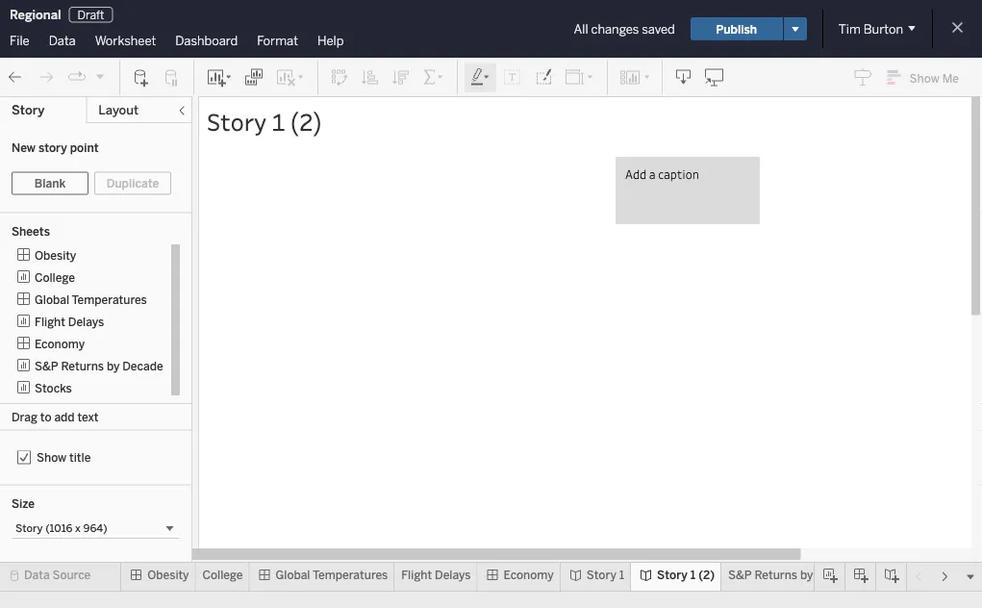 Task type: vqa. For each thing, say whether or not it's contained in the screenshot.
Personal Space
no



Task type: locate. For each thing, give the bounding box(es) containing it.
1 horizontal spatial delays
[[435, 568, 471, 582]]

1 vertical spatial story 1 (2)
[[657, 568, 715, 582]]

0 vertical spatial story 1 (2)
[[207, 105, 322, 137]]

show left me
[[910, 71, 940, 85]]

0 horizontal spatial story 1 (2)
[[207, 105, 322, 137]]

0 vertical spatial by
[[107, 359, 120, 373]]

economy up stocks
[[35, 337, 85, 351]]

burton
[[864, 21, 904, 37]]

story 1 (2) down duplicate image
[[207, 105, 322, 137]]

0 vertical spatial data
[[49, 33, 76, 48]]

list box
[[12, 244, 180, 399]]

1 horizontal spatial global
[[276, 568, 310, 582]]

data left source
[[24, 568, 50, 582]]

highlight image
[[470, 68, 492, 87]]

1 horizontal spatial temperatures
[[313, 568, 388, 582]]

0 vertical spatial s&p
[[35, 359, 58, 373]]

1 vertical spatial s&p returns by decade
[[729, 568, 857, 582]]

global temperatures
[[35, 293, 147, 307], [276, 568, 388, 582]]

draft
[[78, 7, 104, 21]]

0 horizontal spatial flight delays
[[35, 315, 104, 329]]

sort descending image
[[392, 68, 411, 87]]

show inside button
[[910, 71, 940, 85]]

story
[[38, 140, 67, 154]]

story 1 (2) right story 1
[[657, 568, 715, 582]]

help
[[318, 33, 344, 48]]

add
[[54, 410, 75, 424]]

1 vertical spatial global
[[276, 568, 310, 582]]

0 horizontal spatial global temperatures
[[35, 293, 147, 307]]

1
[[272, 105, 286, 137], [620, 568, 625, 582], [691, 568, 696, 582]]

1 horizontal spatial s&p
[[729, 568, 752, 582]]

flight inside list box
[[35, 315, 65, 329]]

data guide image
[[854, 67, 873, 87]]

0 horizontal spatial (2)
[[290, 105, 322, 137]]

0 horizontal spatial s&p
[[35, 359, 58, 373]]

blank button
[[12, 172, 89, 195]]

returns
[[61, 359, 104, 373], [755, 568, 798, 582]]

pause auto updates image
[[163, 68, 182, 87]]

0 vertical spatial show
[[910, 71, 940, 85]]

0 horizontal spatial show
[[37, 450, 67, 464]]

layout
[[98, 102, 139, 118]]

1 vertical spatial decade
[[816, 568, 857, 582]]

2 horizontal spatial 1
[[691, 568, 696, 582]]

format workbook image
[[534, 68, 553, 87]]

0 horizontal spatial by
[[107, 359, 120, 373]]

economy left story 1
[[504, 568, 554, 582]]

0 horizontal spatial returns
[[61, 359, 104, 373]]

0 horizontal spatial economy
[[35, 337, 85, 351]]

1 horizontal spatial returns
[[755, 568, 798, 582]]

format
[[257, 33, 298, 48]]

text
[[77, 410, 99, 424]]

download image
[[675, 68, 694, 87]]

0 vertical spatial global
[[35, 293, 69, 307]]

1 vertical spatial (2)
[[699, 568, 715, 582]]

1 vertical spatial by
[[801, 568, 814, 582]]

undo image
[[6, 68, 25, 87]]

flight delays
[[35, 315, 104, 329], [402, 568, 471, 582]]

0 vertical spatial returns
[[61, 359, 104, 373]]

0 vertical spatial temperatures
[[72, 293, 147, 307]]

1 vertical spatial flight delays
[[402, 568, 471, 582]]

new worksheet image
[[206, 68, 233, 87]]

swap rows and columns image
[[330, 68, 349, 87]]

show labels image
[[503, 68, 523, 87]]

s&p returns by decade
[[35, 359, 163, 373], [729, 568, 857, 582]]

1 vertical spatial s&p
[[729, 568, 752, 582]]

1 horizontal spatial college
[[203, 568, 243, 582]]

decade
[[123, 359, 163, 373], [816, 568, 857, 582]]

0 vertical spatial global temperatures
[[35, 293, 147, 307]]

1 horizontal spatial global temperatures
[[276, 568, 388, 582]]

story
[[12, 102, 45, 118], [207, 105, 267, 137], [15, 522, 43, 535], [587, 568, 617, 582], [657, 568, 688, 582]]

show left title
[[37, 450, 67, 464]]

blank
[[34, 176, 66, 190]]

story 1 (2)
[[207, 105, 322, 137], [657, 568, 715, 582]]

tim burton
[[839, 21, 904, 37]]

(2)
[[290, 105, 322, 137], [699, 568, 715, 582]]

1 horizontal spatial economy
[[504, 568, 554, 582]]

0 vertical spatial (2)
[[290, 105, 322, 137]]

1 vertical spatial returns
[[755, 568, 798, 582]]

1 horizontal spatial (2)
[[699, 568, 715, 582]]

0 horizontal spatial delays
[[68, 315, 104, 329]]

story 1 (2) heading
[[207, 105, 983, 138]]

sort ascending image
[[361, 68, 380, 87]]

0 horizontal spatial decade
[[123, 359, 163, 373]]

0 vertical spatial s&p returns by decade
[[35, 359, 163, 373]]

1 horizontal spatial obesity
[[147, 568, 189, 582]]

global inside list box
[[35, 293, 69, 307]]

0 vertical spatial decade
[[123, 359, 163, 373]]

0 horizontal spatial obesity
[[35, 248, 76, 262]]

1 vertical spatial obesity
[[147, 568, 189, 582]]

redo image
[[37, 68, 56, 87]]

0 horizontal spatial s&p returns by decade
[[35, 359, 163, 373]]

fit image
[[565, 68, 596, 87]]

1 horizontal spatial by
[[801, 568, 814, 582]]

0 horizontal spatial flight
[[35, 315, 65, 329]]

a
[[649, 166, 656, 182]]

0 horizontal spatial 1
[[272, 105, 286, 137]]

data
[[49, 33, 76, 48], [24, 568, 50, 582]]

data down regional
[[49, 33, 76, 48]]

1 vertical spatial show
[[37, 450, 67, 464]]

delays
[[68, 315, 104, 329], [435, 568, 471, 582]]

changes
[[591, 21, 639, 37]]

global
[[35, 293, 69, 307], [276, 568, 310, 582]]

1 vertical spatial data
[[24, 568, 50, 582]]

add
[[626, 166, 647, 182]]

me
[[943, 71, 959, 85]]

size
[[12, 497, 35, 511]]

1 horizontal spatial show
[[910, 71, 940, 85]]

economy
[[35, 337, 85, 351], [504, 568, 554, 582]]

flight
[[35, 315, 65, 329], [402, 568, 432, 582]]

1 horizontal spatial flight
[[402, 568, 432, 582]]

obesity
[[35, 248, 76, 262], [147, 568, 189, 582]]

0 vertical spatial flight delays
[[35, 315, 104, 329]]

story 1
[[587, 568, 625, 582]]

show for show title
[[37, 450, 67, 464]]

1 vertical spatial delays
[[435, 568, 471, 582]]

0 vertical spatial economy
[[35, 337, 85, 351]]

decade inside list box
[[123, 359, 163, 373]]

1 horizontal spatial flight delays
[[402, 568, 471, 582]]

s&p
[[35, 359, 58, 373], [729, 568, 752, 582]]

1 vertical spatial flight
[[402, 568, 432, 582]]

show title
[[37, 450, 91, 464]]

0 vertical spatial flight
[[35, 315, 65, 329]]

0 horizontal spatial global
[[35, 293, 69, 307]]

temperatures
[[72, 293, 147, 307], [313, 568, 388, 582]]

college
[[35, 270, 75, 284], [203, 568, 243, 582]]

0 horizontal spatial college
[[35, 270, 75, 284]]

by
[[107, 359, 120, 373], [801, 568, 814, 582]]

1 vertical spatial college
[[203, 568, 243, 582]]

show
[[910, 71, 940, 85], [37, 450, 67, 464]]

collapse image
[[176, 105, 188, 116]]

publish
[[717, 22, 757, 36]]

964)
[[83, 522, 108, 535]]

replay animation image
[[94, 70, 106, 82]]

by inside list box
[[107, 359, 120, 373]]

publish button
[[691, 17, 783, 40]]

all changes saved
[[574, 21, 675, 37]]



Task type: describe. For each thing, give the bounding box(es) containing it.
point
[[70, 140, 99, 154]]

to
[[40, 410, 51, 424]]

show me button
[[879, 63, 977, 92]]

show for show me
[[910, 71, 940, 85]]

show/hide cards image
[[620, 68, 651, 87]]

0 vertical spatial obesity
[[35, 248, 76, 262]]

totals image
[[422, 68, 446, 87]]

add a caption
[[626, 166, 699, 182]]

regional
[[10, 7, 61, 22]]

story 1 (2) inside heading
[[207, 105, 322, 137]]

1 horizontal spatial decade
[[816, 568, 857, 582]]

x
[[75, 522, 81, 535]]

data for data
[[49, 33, 76, 48]]

saved
[[642, 21, 675, 37]]

new
[[12, 140, 36, 154]]

(1016
[[45, 522, 73, 535]]

new data source image
[[132, 68, 151, 87]]

dashboard
[[175, 33, 238, 48]]

0 horizontal spatial temperatures
[[72, 293, 147, 307]]

duplicate button
[[94, 172, 171, 195]]

(2) inside heading
[[290, 105, 322, 137]]

list box containing obesity
[[12, 244, 180, 399]]

replay animation image
[[67, 68, 87, 87]]

drag
[[12, 410, 37, 424]]

1 horizontal spatial story 1 (2)
[[657, 568, 715, 582]]

new story point
[[12, 140, 99, 154]]

drag to add text
[[12, 410, 99, 424]]

returns inside list box
[[61, 359, 104, 373]]

stocks
[[35, 381, 72, 395]]

source
[[52, 568, 91, 582]]

caption
[[658, 166, 699, 182]]

open and edit this workbook in tableau desktop image
[[705, 68, 725, 87]]

all
[[574, 21, 589, 37]]

0 vertical spatial college
[[35, 270, 75, 284]]

1 horizontal spatial s&p returns by decade
[[729, 568, 857, 582]]

clear sheet image
[[275, 68, 306, 87]]

duplicate image
[[244, 68, 264, 87]]

1 horizontal spatial 1
[[620, 568, 625, 582]]

s&p returns by decade inside list box
[[35, 359, 163, 373]]

1 vertical spatial economy
[[504, 568, 554, 582]]

file
[[10, 33, 30, 48]]

1 vertical spatial global temperatures
[[276, 568, 388, 582]]

0 vertical spatial delays
[[68, 315, 104, 329]]

data for data source
[[24, 568, 50, 582]]

story (1016 x 964)
[[15, 522, 108, 535]]

story inside heading
[[207, 105, 267, 137]]

title
[[69, 450, 91, 464]]

flight delays inside list box
[[35, 315, 104, 329]]

tim
[[839, 21, 861, 37]]

data source
[[24, 568, 91, 582]]

worksheet
[[95, 33, 156, 48]]

sheets
[[12, 225, 50, 239]]

1 inside heading
[[272, 105, 286, 137]]

show me
[[910, 71, 959, 85]]

duplicate
[[107, 176, 159, 190]]

1 vertical spatial temperatures
[[313, 568, 388, 582]]



